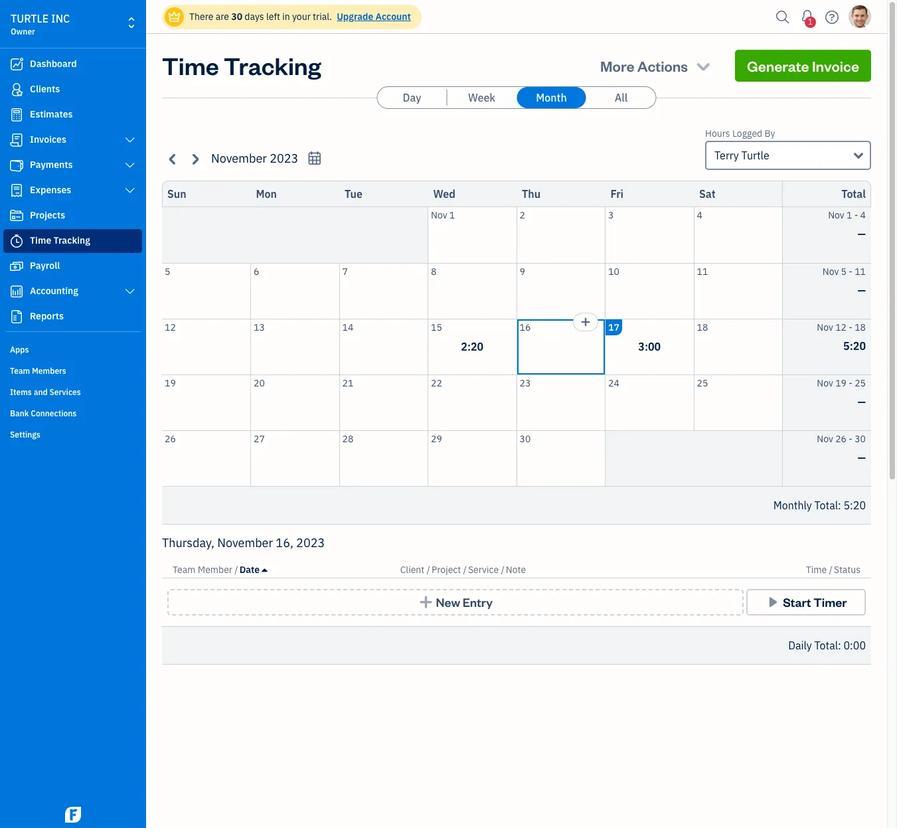 Task type: vqa. For each thing, say whether or not it's contained in the screenshot.
Nov 5 - 11 —'s nov
yes



Task type: describe. For each thing, give the bounding box(es) containing it.
terry turtle button
[[705, 141, 871, 170]]

generate invoice
[[747, 56, 859, 75]]

terry turtle
[[715, 149, 770, 162]]

project link
[[432, 564, 463, 576]]

plus image
[[418, 596, 434, 609]]

7
[[342, 265, 348, 277]]

22
[[431, 377, 442, 389]]

items and services
[[10, 387, 81, 397]]

5 inside button
[[165, 265, 170, 277]]

crown image
[[167, 10, 181, 24]]

— for nov 5 - 11 —
[[858, 283, 866, 297]]

freshbooks image
[[62, 807, 84, 823]]

search image
[[772, 7, 794, 27]]

5:20 inside "nov 12 - 18 5:20"
[[844, 339, 866, 352]]

0 vertical spatial 2023
[[270, 151, 298, 166]]

18 button
[[694, 319, 782, 374]]

account
[[376, 11, 411, 23]]

24
[[608, 377, 620, 389]]

date
[[240, 564, 260, 576]]

accounting
[[30, 285, 78, 297]]

2 / from the left
[[427, 564, 430, 576]]

10
[[608, 265, 620, 277]]

client / project / service / note
[[400, 564, 526, 576]]

month
[[536, 91, 567, 104]]

all link
[[587, 87, 656, 108]]

payment image
[[9, 159, 25, 172]]

days
[[245, 11, 264, 23]]

hours logged by
[[705, 128, 775, 139]]

21
[[342, 377, 354, 389]]

dashboard
[[30, 58, 77, 70]]

0 vertical spatial total
[[842, 187, 866, 201]]

2 vertical spatial time
[[806, 564, 827, 576]]

time tracking link
[[3, 229, 142, 253]]

team for team members
[[10, 366, 30, 376]]

24 button
[[606, 375, 694, 430]]

0 vertical spatial tracking
[[224, 50, 321, 81]]

there are 30 days left in your trial. upgrade account
[[189, 11, 411, 23]]

accounting link
[[3, 280, 142, 304]]

wed
[[433, 187, 456, 201]]

2 button
[[517, 207, 605, 263]]

nov for nov 1
[[431, 209, 447, 221]]

1 vertical spatial 2023
[[296, 535, 325, 551]]

choose a date image
[[307, 151, 322, 166]]

project image
[[9, 209, 25, 222]]

monthly
[[774, 499, 812, 512]]

4 inside the nov 1 - 4 —
[[861, 209, 866, 221]]

estimates
[[30, 108, 73, 120]]

5 inside nov 5 - 11 —
[[841, 265, 847, 277]]

- for nov 26 - 30 —
[[849, 433, 853, 445]]

6 button
[[251, 263, 339, 318]]

team member /
[[173, 564, 238, 576]]

7 button
[[340, 263, 428, 318]]

go to help image
[[822, 7, 843, 27]]

projects link
[[3, 204, 142, 228]]

16,
[[276, 535, 293, 551]]

apps link
[[3, 339, 142, 359]]

dashboard link
[[3, 52, 142, 76]]

2 5:20 from the top
[[844, 499, 866, 512]]

time tracking inside main element
[[30, 234, 90, 246]]

hours
[[705, 128, 730, 139]]

project
[[432, 564, 461, 576]]

status link
[[834, 564, 861, 576]]

18 inside "nov 12 - 18 5:20"
[[855, 321, 866, 333]]

chevrondown image
[[694, 56, 713, 75]]

expenses link
[[3, 179, 142, 203]]

more actions
[[600, 56, 688, 75]]

start
[[783, 594, 811, 610]]

19 button
[[162, 375, 250, 430]]

5 button
[[162, 263, 250, 318]]

play image
[[766, 596, 781, 609]]

trial.
[[313, 11, 332, 23]]

projects
[[30, 209, 65, 221]]

0:00
[[844, 639, 866, 652]]

bank
[[10, 408, 29, 418]]

nov for nov 5 - 11 —
[[823, 265, 839, 277]]

17
[[608, 321, 620, 333]]

timer
[[814, 594, 847, 610]]

payroll link
[[3, 254, 142, 278]]

client image
[[9, 83, 25, 96]]

13
[[254, 321, 265, 333]]

1 vertical spatial november
[[217, 535, 273, 551]]

- for nov 5 - 11 —
[[849, 265, 853, 277]]

start timer
[[783, 594, 847, 610]]

day
[[403, 91, 421, 104]]

thursday,
[[162, 535, 215, 551]]

clients link
[[3, 78, 142, 102]]

invoice
[[812, 56, 859, 75]]

monthly total : 5:20
[[774, 499, 866, 512]]

3 / from the left
[[463, 564, 467, 576]]

settings link
[[3, 424, 142, 444]]

16
[[520, 321, 531, 333]]

expenses
[[30, 184, 71, 196]]

11 inside nov 5 - 11 —
[[855, 265, 866, 277]]

mon
[[256, 187, 277, 201]]

total for monthly total
[[815, 499, 838, 512]]

services
[[49, 387, 81, 397]]

28
[[342, 433, 354, 445]]

reports link
[[3, 305, 142, 329]]

total for daily total
[[815, 639, 838, 652]]

19 inside nov 19 - 25 —
[[836, 377, 847, 389]]

more
[[600, 56, 635, 75]]

main element
[[0, 0, 179, 828]]

week link
[[447, 87, 516, 108]]

nov 26 - 30 —
[[817, 433, 866, 464]]

note
[[506, 564, 526, 576]]

25 inside nov 19 - 25 —
[[855, 377, 866, 389]]

daily total : 0:00
[[789, 639, 866, 652]]

chevron large down image for accounting
[[124, 286, 136, 297]]

11 inside button
[[697, 265, 708, 277]]

nov 1
[[431, 209, 455, 221]]

items and services link
[[3, 382, 142, 402]]

11 button
[[694, 263, 782, 318]]

16 button
[[517, 319, 605, 374]]

nov 12 - 18 5:20
[[817, 321, 866, 352]]



Task type: locate. For each thing, give the bounding box(es) containing it.
2 25 from the left
[[855, 377, 866, 389]]

1
[[808, 17, 813, 27], [450, 209, 455, 221], [847, 209, 852, 221]]

inc
[[51, 12, 70, 25]]

0 horizontal spatial time
[[30, 234, 51, 246]]

2 chevron large down image from the top
[[124, 160, 136, 171]]

week
[[468, 91, 495, 104]]

5 / from the left
[[829, 564, 833, 576]]

1 inside dropdown button
[[808, 17, 813, 27]]

0 horizontal spatial 19
[[165, 377, 176, 389]]

1 19 from the left
[[165, 377, 176, 389]]

— inside nov 26 - 30 —
[[858, 451, 866, 464]]

2 26 from the left
[[836, 433, 847, 445]]

11
[[697, 265, 708, 277], [855, 265, 866, 277]]

/ left status
[[829, 564, 833, 576]]

apps
[[10, 345, 29, 355]]

team inside main element
[[10, 366, 30, 376]]

0 horizontal spatial 4
[[697, 209, 703, 221]]

19
[[165, 377, 176, 389], [836, 377, 847, 389]]

11 down the nov 1 - 4 —
[[855, 265, 866, 277]]

payments link
[[3, 153, 142, 177]]

nov down the nov 1 - 4 —
[[823, 265, 839, 277]]

3 — from the top
[[858, 395, 866, 408]]

1 vertical spatial team
[[173, 564, 196, 576]]

/ left service
[[463, 564, 467, 576]]

2 horizontal spatial time
[[806, 564, 827, 576]]

1 5:20 from the top
[[844, 339, 866, 352]]

— up nov 26 - 30 —
[[858, 395, 866, 408]]

1 for nov 1 - 4 —
[[847, 209, 852, 221]]

time link
[[806, 564, 829, 576]]

— inside nov 19 - 25 —
[[858, 395, 866, 408]]

estimates link
[[3, 103, 142, 127]]

chevron large down image inside the invoices link
[[124, 135, 136, 145]]

0 vertical spatial time
[[162, 50, 219, 81]]

26 down nov 19 - 25 —
[[836, 433, 847, 445]]

1 down wed
[[450, 209, 455, 221]]

time
[[162, 50, 219, 81], [30, 234, 51, 246], [806, 564, 827, 576]]

3 button
[[606, 207, 694, 263]]

18 down nov 5 - 11 —
[[855, 321, 866, 333]]

1 4 from the left
[[697, 209, 703, 221]]

reports
[[30, 310, 64, 322]]

time left status link
[[806, 564, 827, 576]]

upgrade
[[337, 11, 373, 23]]

- for nov 12 - 18 5:20
[[849, 321, 853, 333]]

chevron large down image inside the 'payments' link
[[124, 160, 136, 171]]

chart image
[[9, 285, 25, 298]]

- for nov 1 - 4 —
[[855, 209, 858, 221]]

18
[[697, 321, 708, 333], [855, 321, 866, 333]]

2 5 from the left
[[841, 265, 847, 277]]

1 vertical spatial chevron large down image
[[124, 286, 136, 297]]

generate invoice button
[[735, 50, 871, 82]]

nov up nov 5 - 11 —
[[828, 209, 845, 221]]

27 button
[[251, 431, 339, 486]]

26 down 19 button
[[165, 433, 176, 445]]

1 inside button
[[450, 209, 455, 221]]

25
[[697, 377, 708, 389], [855, 377, 866, 389]]

entry
[[463, 594, 493, 610]]

: right monthly
[[838, 499, 841, 512]]

0 vertical spatial time tracking
[[162, 50, 321, 81]]

member
[[198, 564, 232, 576]]

28 button
[[340, 431, 428, 486]]

money image
[[9, 260, 25, 273]]

1 / from the left
[[235, 564, 238, 576]]

thursday, november 16, 2023
[[162, 535, 325, 551]]

19 inside button
[[165, 377, 176, 389]]

invoices link
[[3, 128, 142, 152]]

sat
[[699, 187, 716, 201]]

1 horizontal spatial 30
[[520, 433, 531, 445]]

2023 left choose a date image at left
[[270, 151, 298, 166]]

— inside the nov 1 - 4 —
[[858, 227, 866, 240]]

2
[[520, 209, 525, 221]]

1 horizontal spatial 12
[[836, 321, 847, 333]]

time tracking down days
[[162, 50, 321, 81]]

30 button
[[517, 431, 605, 486]]

1 vertical spatial time tracking
[[30, 234, 90, 246]]

0 horizontal spatial 12
[[165, 321, 176, 333]]

1 vertical spatial 5:20
[[844, 499, 866, 512]]

1 horizontal spatial 25
[[855, 377, 866, 389]]

fri
[[611, 187, 624, 201]]

nov for nov 12 - 18 5:20
[[817, 321, 833, 333]]

logged
[[733, 128, 763, 139]]

1 horizontal spatial 5
[[841, 265, 847, 277]]

chevron large down image
[[124, 185, 136, 196], [124, 286, 136, 297]]

team down thursday,
[[173, 564, 196, 576]]

18 down "11" button
[[697, 321, 708, 333]]

19 down "nov 12 - 18 5:20"
[[836, 377, 847, 389]]

1 11 from the left
[[697, 265, 708, 277]]

1 horizontal spatial time
[[162, 50, 219, 81]]

0 horizontal spatial team
[[10, 366, 30, 376]]

2023
[[270, 151, 298, 166], [296, 535, 325, 551]]

- inside nov 19 - 25 —
[[849, 377, 853, 389]]

nov inside the nov 1 - 4 —
[[828, 209, 845, 221]]

3:00
[[638, 340, 661, 353]]

in
[[282, 11, 290, 23]]

november 2023
[[211, 151, 298, 166]]

chevron large down image down estimates 'link' at the top of page
[[124, 135, 136, 145]]

— inside nov 5 - 11 —
[[858, 283, 866, 297]]

chevron large down image for expenses
[[124, 185, 136, 196]]

1 12 from the left
[[165, 321, 176, 333]]

add a time entry image
[[580, 314, 591, 330]]

expense image
[[9, 184, 25, 197]]

2 19 from the left
[[836, 377, 847, 389]]

2023 right 16,
[[296, 535, 325, 551]]

report image
[[9, 310, 25, 323]]

2 horizontal spatial 1
[[847, 209, 852, 221]]

: for daily total
[[838, 639, 841, 652]]

— up the monthly total : 5:20
[[858, 451, 866, 464]]

2 vertical spatial total
[[815, 639, 838, 652]]

team for team member /
[[173, 564, 196, 576]]

0 horizontal spatial 26
[[165, 433, 176, 445]]

and
[[34, 387, 48, 397]]

11 down 4 "button"
[[697, 265, 708, 277]]

1 chevron large down image from the top
[[124, 135, 136, 145]]

tracking inside main element
[[53, 234, 90, 246]]

- for nov 19 - 25 —
[[849, 377, 853, 389]]

chevron large down image left previous month icon
[[124, 160, 136, 171]]

nov 1 button
[[428, 207, 516, 263]]

2 12 from the left
[[836, 321, 847, 333]]

9 button
[[517, 263, 605, 318]]

chevron large down image for payments
[[124, 160, 136, 171]]

nov down "nov 12 - 18 5:20"
[[817, 377, 833, 389]]

nov down nov 5 - 11 —
[[817, 321, 833, 333]]

2 chevron large down image from the top
[[124, 286, 136, 297]]

23 button
[[517, 375, 605, 430]]

- inside "nov 12 - 18 5:20"
[[849, 321, 853, 333]]

nov for nov 26 - 30 —
[[817, 433, 833, 445]]

— for nov 1 - 4 —
[[858, 227, 866, 240]]

1 vertical spatial tracking
[[53, 234, 90, 246]]

nov inside nov 19 - 25 —
[[817, 377, 833, 389]]

: for monthly total
[[838, 499, 841, 512]]

1 horizontal spatial 1
[[808, 17, 813, 27]]

2 11 from the left
[[855, 265, 866, 277]]

5:20
[[844, 339, 866, 352], [844, 499, 866, 512]]

team down apps
[[10, 366, 30, 376]]

26 inside button
[[165, 433, 176, 445]]

payments
[[30, 159, 73, 171]]

thu
[[522, 187, 541, 201]]

4 inside "button"
[[697, 209, 703, 221]]

1 horizontal spatial 4
[[861, 209, 866, 221]]

1 horizontal spatial 11
[[855, 265, 866, 277]]

team members link
[[3, 361, 142, 381]]

time tracking down projects link
[[30, 234, 90, 246]]

1 horizontal spatial 19
[[836, 377, 847, 389]]

actions
[[637, 56, 688, 75]]

month link
[[517, 87, 586, 108]]

nov down nov 19 - 25 —
[[817, 433, 833, 445]]

19 down 12 button
[[165, 377, 176, 389]]

november up date
[[217, 535, 273, 551]]

nov inside "nov 12 - 18 5:20"
[[817, 321, 833, 333]]

new entry
[[436, 594, 493, 610]]

0 vertical spatial :
[[838, 499, 841, 512]]

2 18 from the left
[[855, 321, 866, 333]]

note link
[[506, 564, 526, 576]]

turtle inc owner
[[11, 12, 70, 37]]

november right next month icon
[[211, 151, 267, 166]]

: left 0:00
[[838, 639, 841, 652]]

/ left 'note' link
[[501, 564, 505, 576]]

— up "nov 12 - 18 5:20"
[[858, 283, 866, 297]]

26 button
[[162, 431, 250, 486]]

1 — from the top
[[858, 227, 866, 240]]

30 right the are
[[231, 11, 242, 23]]

— for nov 19 - 25 —
[[858, 395, 866, 408]]

connections
[[31, 408, 77, 418]]

— for nov 26 - 30 —
[[858, 451, 866, 464]]

members
[[32, 366, 66, 376]]

1 left go to help image
[[808, 17, 813, 27]]

1 : from the top
[[838, 499, 841, 512]]

30 down nov 19 - 25 —
[[855, 433, 866, 445]]

0 horizontal spatial 18
[[697, 321, 708, 333]]

0 horizontal spatial 25
[[697, 377, 708, 389]]

23
[[520, 377, 531, 389]]

1 26 from the left
[[165, 433, 176, 445]]

1 horizontal spatial time tracking
[[162, 50, 321, 81]]

turtle
[[742, 149, 770, 162]]

1 vertical spatial chevron large down image
[[124, 160, 136, 171]]

team members
[[10, 366, 66, 376]]

1 for nov 1
[[450, 209, 455, 221]]

are
[[216, 11, 229, 23]]

8 button
[[428, 263, 516, 318]]

nov 5 - 11 —
[[823, 265, 866, 297]]

1 horizontal spatial 26
[[836, 433, 847, 445]]

12 down nov 5 - 11 —
[[836, 321, 847, 333]]

chevron large down image for invoices
[[124, 135, 136, 145]]

0 horizontal spatial 5
[[165, 265, 170, 277]]

29
[[431, 433, 442, 445]]

0 horizontal spatial time tracking
[[30, 234, 90, 246]]

1 vertical spatial time
[[30, 234, 51, 246]]

next month image
[[187, 151, 203, 166]]

total right monthly
[[815, 499, 838, 512]]

0 horizontal spatial tracking
[[53, 234, 90, 246]]

caretup image
[[262, 565, 267, 575]]

- inside nov 5 - 11 —
[[849, 265, 853, 277]]

november
[[211, 151, 267, 166], [217, 535, 273, 551]]

1 horizontal spatial 18
[[855, 321, 866, 333]]

bank connections
[[10, 408, 77, 418]]

5:20 down nov 26 - 30 —
[[844, 499, 866, 512]]

nov inside nov 1 button
[[431, 209, 447, 221]]

2 : from the top
[[838, 639, 841, 652]]

0 vertical spatial team
[[10, 366, 30, 376]]

25 down 18 button
[[697, 377, 708, 389]]

chevron large down image
[[124, 135, 136, 145], [124, 160, 136, 171]]

timer image
[[9, 234, 25, 248]]

dashboard image
[[9, 58, 25, 71]]

chevron large down image up reports link at left
[[124, 286, 136, 297]]

14
[[342, 321, 354, 333]]

— up nov 5 - 11 —
[[858, 227, 866, 240]]

time inside main element
[[30, 234, 51, 246]]

1 vertical spatial :
[[838, 639, 841, 652]]

tracking
[[224, 50, 321, 81], [53, 234, 90, 246]]

- inside the nov 1 - 4 —
[[855, 209, 858, 221]]

there
[[189, 11, 213, 23]]

by
[[765, 128, 775, 139]]

2 4 from the left
[[861, 209, 866, 221]]

18 inside button
[[697, 321, 708, 333]]

26 inside nov 26 - 30 —
[[836, 433, 847, 445]]

payroll
[[30, 260, 60, 272]]

2 horizontal spatial 30
[[855, 433, 866, 445]]

1 button
[[797, 3, 818, 30]]

generate
[[747, 56, 809, 75]]

nov for nov 19 - 25 —
[[817, 377, 833, 389]]

total right daily
[[815, 639, 838, 652]]

10 button
[[606, 263, 694, 318]]

turtle
[[11, 12, 49, 25]]

nov 19 - 25 —
[[817, 377, 866, 408]]

0 horizontal spatial 30
[[231, 11, 242, 23]]

0 horizontal spatial 1
[[450, 209, 455, 221]]

4 — from the top
[[858, 451, 866, 464]]

- inside nov 26 - 30 —
[[849, 433, 853, 445]]

nov inside nov 5 - 11 —
[[823, 265, 839, 277]]

chevron large down image inside the accounting link
[[124, 286, 136, 297]]

sun
[[167, 187, 186, 201]]

12 inside "nov 12 - 18 5:20"
[[836, 321, 847, 333]]

your
[[292, 11, 311, 23]]

nov down wed
[[431, 209, 447, 221]]

1 18 from the left
[[697, 321, 708, 333]]

tracking down left
[[224, 50, 321, 81]]

27
[[254, 433, 265, 445]]

/ right client
[[427, 564, 430, 576]]

time right timer "image" on the left top of the page
[[30, 234, 51, 246]]

left
[[266, 11, 280, 23]]

13 button
[[251, 319, 339, 374]]

5:20 up nov 19 - 25 —
[[844, 339, 866, 352]]

0 vertical spatial chevron large down image
[[124, 135, 136, 145]]

0 horizontal spatial 11
[[697, 265, 708, 277]]

1 5 from the left
[[165, 265, 170, 277]]

/ left date
[[235, 564, 238, 576]]

1 horizontal spatial tracking
[[224, 50, 321, 81]]

tracking down projects link
[[53, 234, 90, 246]]

25 down "nov 12 - 18 5:20"
[[855, 377, 866, 389]]

nov inside nov 26 - 30 —
[[817, 433, 833, 445]]

bank connections link
[[3, 403, 142, 423]]

1 chevron large down image from the top
[[124, 185, 136, 196]]

30 inside button
[[520, 433, 531, 445]]

2 — from the top
[[858, 283, 866, 297]]

2:20
[[461, 340, 484, 353]]

25 inside button
[[697, 377, 708, 389]]

time down there
[[162, 50, 219, 81]]

nov for nov 1 - 4 —
[[828, 209, 845, 221]]

30 inside nov 26 - 30 —
[[855, 433, 866, 445]]

1 up nov 5 - 11 —
[[847, 209, 852, 221]]

1 25 from the left
[[697, 377, 708, 389]]

0 vertical spatial november
[[211, 151, 267, 166]]

status
[[834, 564, 861, 576]]

1 vertical spatial total
[[815, 499, 838, 512]]

4 / from the left
[[501, 564, 505, 576]]

0 vertical spatial 5:20
[[844, 339, 866, 352]]

25 button
[[694, 375, 782, 430]]

30 down the "23" button
[[520, 433, 531, 445]]

12 inside button
[[165, 321, 176, 333]]

1 horizontal spatial team
[[173, 564, 196, 576]]

total up the nov 1 - 4 —
[[842, 187, 866, 201]]

0 vertical spatial chevron large down image
[[124, 185, 136, 196]]

chevron large down image left sun
[[124, 185, 136, 196]]

4 button
[[694, 207, 782, 263]]

estimate image
[[9, 108, 25, 122]]

12 down 5 button
[[165, 321, 176, 333]]

1 inside the nov 1 - 4 —
[[847, 209, 852, 221]]

previous month image
[[165, 151, 181, 166]]

invoice image
[[9, 133, 25, 147]]

daily
[[789, 639, 812, 652]]



